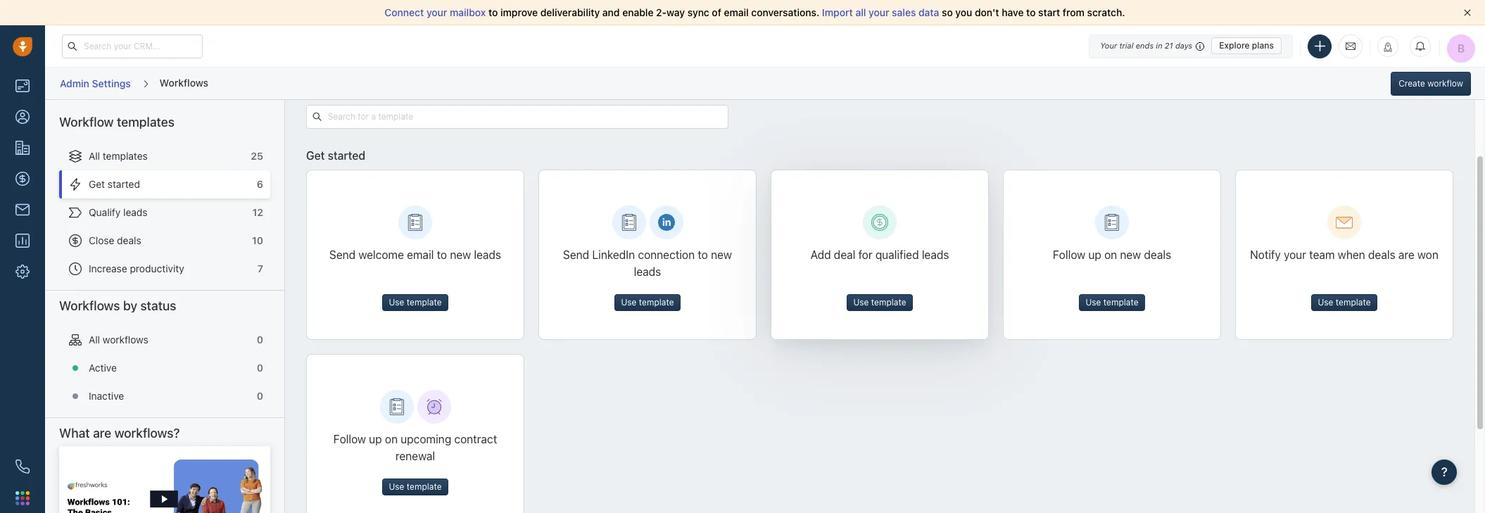 Task type: describe. For each thing, give the bounding box(es) containing it.
follow for follow up on new deals
[[1053, 248, 1086, 261]]

increase
[[89, 263, 127, 274]]

0 for active
[[257, 362, 263, 374]]

connect your mailbox to improve deliverability and enable 2-way sync of email conversations. import all your sales data so you don't have to start from scratch.
[[385, 6, 1125, 18]]

template for notify your team when deals are won
[[1336, 297, 1371, 308]]

use for send linkedin connection to new leads
[[621, 297, 637, 308]]

to for send linkedin connection to new leads
[[698, 248, 708, 261]]

get
[[306, 149, 325, 162]]

all workflows
[[89, 334, 148, 346]]

10
[[252, 234, 263, 246]]

21
[[1165, 41, 1173, 50]]

0 for inactive
[[257, 390, 263, 402]]

deals for notify
[[1368, 248, 1396, 261]]

you
[[955, 6, 972, 18]]

explore plans link
[[1212, 37, 1282, 54]]

renewal
[[395, 450, 435, 462]]

use template button for add deal for qualified leads
[[847, 294, 913, 311]]

your for notify
[[1284, 248, 1306, 261]]

all templates
[[89, 150, 148, 162]]

use template for send linkedin connection to new leads
[[621, 297, 674, 308]]

workflows
[[103, 334, 148, 346]]

for
[[858, 248, 873, 261]]

increase productivity
[[89, 263, 184, 274]]

don't
[[975, 6, 999, 18]]

template for add deal for qualified leads
[[871, 297, 906, 308]]

way
[[667, 6, 685, 18]]

productivity
[[130, 263, 184, 274]]

data
[[919, 6, 939, 18]]

connect
[[385, 6, 424, 18]]

follow for follow up on upcoming contract renewal
[[333, 433, 366, 445]]

from
[[1063, 6, 1085, 18]]

12
[[252, 206, 263, 218]]

new for connection
[[711, 248, 732, 261]]

use template button for send linkedin connection to new leads
[[615, 294, 680, 311]]

in
[[1156, 41, 1163, 50]]

workflows?
[[114, 426, 180, 441]]

notify
[[1250, 248, 1281, 261]]

freshworks switcher image
[[15, 491, 30, 505]]

add deal for qualified leads
[[811, 248, 949, 261]]

your
[[1100, 41, 1117, 50]]

upcoming
[[401, 433, 451, 445]]

workflow
[[1428, 78, 1463, 88]]

phone element
[[8, 453, 37, 481]]

import
[[822, 6, 853, 18]]

25
[[251, 150, 263, 162]]

to for send welcome email to new leads
[[437, 248, 447, 261]]

get started
[[306, 149, 365, 162]]

use for notify your team when deals are won
[[1318, 297, 1333, 308]]

enable
[[622, 6, 654, 18]]

close image
[[1464, 9, 1471, 16]]

explore
[[1219, 40, 1250, 51]]

create workflow button
[[1391, 71, 1471, 95]]

to for connect your mailbox to improve deliverability and enable 2-way sync of email conversations. import all your sales data so you don't have to start from scratch.
[[488, 6, 498, 18]]

qualified
[[875, 248, 919, 261]]

new for email
[[450, 248, 471, 261]]

qualify leads
[[89, 206, 147, 218]]

all
[[856, 6, 866, 18]]

workflows for workflows by status
[[59, 298, 120, 313]]

send for send welcome email to new leads
[[329, 248, 356, 261]]

1 vertical spatial are
[[93, 426, 111, 441]]

2-
[[656, 6, 667, 18]]

up for new
[[1088, 248, 1101, 261]]

active
[[89, 362, 117, 374]]

linkedin
[[592, 248, 635, 261]]

have
[[1002, 6, 1024, 18]]

inactive
[[89, 390, 124, 402]]

phone image
[[15, 460, 30, 474]]

conversations.
[[751, 6, 819, 18]]

mailbox
[[450, 6, 486, 18]]

team
[[1309, 248, 1335, 261]]

explore plans
[[1219, 40, 1274, 51]]

send email image
[[1346, 40, 1356, 52]]

notify your team when deals are won
[[1250, 248, 1439, 261]]

close deals
[[89, 234, 141, 246]]

create
[[1399, 78, 1425, 88]]

and
[[602, 6, 620, 18]]

template for send welcome email to new leads
[[407, 297, 442, 308]]

use for send welcome email to new leads
[[389, 297, 404, 308]]



Task type: locate. For each thing, give the bounding box(es) containing it.
are right what
[[93, 426, 111, 441]]

template for follow up on upcoming contract renewal
[[407, 481, 442, 492]]

0 horizontal spatial up
[[369, 433, 382, 445]]

admin
[[60, 77, 89, 89]]

use template button down renewal
[[383, 479, 448, 495]]

use template button down 'follow up on new deals'
[[1079, 294, 1145, 311]]

use down renewal
[[389, 481, 404, 492]]

your trial ends in 21 days
[[1100, 41, 1193, 50]]

template down renewal
[[407, 481, 442, 492]]

2 0 from the top
[[257, 362, 263, 374]]

template for follow up on new deals
[[1104, 297, 1139, 308]]

deals for follow
[[1144, 248, 1171, 261]]

1 horizontal spatial on
[[1104, 248, 1117, 261]]

workflows for workflows
[[160, 77, 208, 89]]

7
[[258, 263, 263, 274]]

are
[[1398, 248, 1415, 261], [93, 426, 111, 441]]

use template button for send welcome email to new leads
[[383, 294, 448, 311]]

use template down send linkedin connection to new leads
[[621, 297, 674, 308]]

1 horizontal spatial new
[[711, 248, 732, 261]]

workflows by status
[[59, 298, 176, 313]]

0 horizontal spatial deals
[[117, 234, 141, 246]]

1 0 from the top
[[257, 334, 263, 346]]

send inside send linkedin connection to new leads
[[563, 248, 589, 261]]

0 horizontal spatial email
[[407, 248, 434, 261]]

1 horizontal spatial deals
[[1144, 248, 1171, 261]]

email right of
[[724, 6, 749, 18]]

scratch.
[[1087, 6, 1125, 18]]

your left team
[[1284, 248, 1306, 261]]

your for connect
[[427, 6, 447, 18]]

use template for follow up on upcoming contract renewal
[[389, 481, 442, 492]]

email
[[724, 6, 749, 18], [407, 248, 434, 261]]

email right welcome
[[407, 248, 434, 261]]

1 vertical spatial workflows
[[59, 298, 120, 313]]

on for new
[[1104, 248, 1117, 261]]

on for upcoming
[[385, 433, 398, 445]]

won
[[1418, 248, 1439, 261]]

template down the when on the right of page
[[1336, 297, 1371, 308]]

settings
[[92, 77, 131, 89]]

connect your mailbox link
[[385, 6, 488, 18]]

use template button down 'send welcome email to new leads'
[[383, 294, 448, 311]]

status
[[140, 298, 176, 313]]

use template down notify your team when deals are won at the right of page
[[1318, 297, 1371, 308]]

all down workflow
[[89, 150, 100, 162]]

0
[[257, 334, 263, 346], [257, 362, 263, 374], [257, 390, 263, 402]]

0 vertical spatial follow
[[1053, 248, 1086, 261]]

use template down 'follow up on new deals'
[[1086, 297, 1139, 308]]

deliverability
[[540, 6, 600, 18]]

all for all templates
[[89, 150, 100, 162]]

1 send from the left
[[329, 248, 356, 261]]

templates down "workflow templates"
[[103, 150, 148, 162]]

0 vertical spatial templates
[[117, 115, 175, 130]]

0 horizontal spatial workflows
[[59, 298, 120, 313]]

sales
[[892, 6, 916, 18]]

use down welcome
[[389, 297, 404, 308]]

your
[[427, 6, 447, 18], [869, 6, 889, 18], [1284, 248, 1306, 261]]

0 vertical spatial 0
[[257, 334, 263, 346]]

use down send linkedin connection to new leads
[[621, 297, 637, 308]]

deal
[[834, 248, 855, 261]]

0 horizontal spatial send
[[329, 248, 356, 261]]

1 vertical spatial up
[[369, 433, 382, 445]]

use template button down send linkedin connection to new leads
[[615, 294, 680, 311]]

your left mailbox
[[427, 6, 447, 18]]

1 horizontal spatial your
[[869, 6, 889, 18]]

template down 'follow up on new deals'
[[1104, 297, 1139, 308]]

1 vertical spatial 0
[[257, 362, 263, 374]]

use template down add deal for qualified leads
[[853, 297, 906, 308]]

use template down renewal
[[389, 481, 442, 492]]

templates up all templates
[[117, 115, 175, 130]]

Search for a template text field
[[322, 111, 722, 123]]

use down for
[[853, 297, 869, 308]]

plans
[[1252, 40, 1274, 51]]

all
[[89, 150, 100, 162], [89, 334, 100, 346]]

days
[[1175, 41, 1193, 50]]

use template button
[[383, 294, 448, 311], [615, 294, 680, 311], [847, 294, 913, 311], [1079, 294, 1145, 311], [1312, 294, 1377, 311], [383, 479, 448, 495]]

all up active
[[89, 334, 100, 346]]

leads inside send linkedin connection to new leads
[[634, 265, 661, 278]]

0 horizontal spatial follow
[[333, 433, 366, 445]]

to right welcome
[[437, 248, 447, 261]]

by
[[123, 298, 137, 313]]

so
[[942, 6, 953, 18]]

1 horizontal spatial workflows
[[160, 77, 208, 89]]

use template for send welcome email to new leads
[[389, 297, 442, 308]]

1 new from the left
[[450, 248, 471, 261]]

what's new image
[[1383, 42, 1393, 52]]

2 new from the left
[[711, 248, 732, 261]]

send left welcome
[[329, 248, 356, 261]]

sync
[[688, 6, 709, 18]]

use for follow up on upcoming contract renewal
[[389, 481, 404, 492]]

send
[[329, 248, 356, 261], [563, 248, 589, 261]]

send for send linkedin connection to new leads
[[563, 248, 589, 261]]

send left linkedin
[[563, 248, 589, 261]]

workflows
[[160, 77, 208, 89], [59, 298, 120, 313]]

use down team
[[1318, 297, 1333, 308]]

use for follow up on new deals
[[1086, 297, 1101, 308]]

0 vertical spatial up
[[1088, 248, 1101, 261]]

send linkedin connection to new leads
[[563, 248, 732, 278]]

1 horizontal spatial up
[[1088, 248, 1101, 261]]

1 horizontal spatial email
[[724, 6, 749, 18]]

Search your CRM... text field
[[62, 34, 203, 58]]

your right "all"
[[869, 6, 889, 18]]

1 all from the top
[[89, 150, 100, 162]]

use template button down add deal for qualified leads
[[847, 294, 913, 311]]

close
[[89, 234, 114, 246]]

0 vertical spatial are
[[1398, 248, 1415, 261]]

1 horizontal spatial are
[[1398, 248, 1415, 261]]

use template for add deal for qualified leads
[[853, 297, 906, 308]]

2 horizontal spatial your
[[1284, 248, 1306, 261]]

template down 'send welcome email to new leads'
[[407, 297, 442, 308]]

template down send linkedin connection to new leads
[[639, 297, 674, 308]]

to inside send linkedin connection to new leads
[[698, 248, 708, 261]]

all for all workflows
[[89, 334, 100, 346]]

admin settings link
[[59, 72, 131, 94]]

up inside follow up on upcoming contract renewal
[[369, 433, 382, 445]]

1 horizontal spatial follow
[[1053, 248, 1086, 261]]

started
[[328, 149, 365, 162]]

on inside follow up on upcoming contract renewal
[[385, 433, 398, 445]]

send welcome email to new leads
[[329, 248, 501, 261]]

0 vertical spatial workflows
[[160, 77, 208, 89]]

qualify
[[89, 206, 121, 218]]

use template down 'send welcome email to new leads'
[[389, 297, 442, 308]]

start
[[1038, 6, 1060, 18]]

create workflow link
[[1391, 71, 1471, 95]]

use template button for notify your team when deals are won
[[1312, 294, 1377, 311]]

add
[[811, 248, 831, 261]]

0 vertical spatial email
[[724, 6, 749, 18]]

improve
[[500, 6, 538, 18]]

to right mailbox
[[488, 6, 498, 18]]

use
[[389, 297, 404, 308], [621, 297, 637, 308], [853, 297, 869, 308], [1086, 297, 1101, 308], [1318, 297, 1333, 308], [389, 481, 404, 492]]

1 vertical spatial on
[[385, 433, 398, 445]]

contract
[[454, 433, 497, 445]]

new
[[450, 248, 471, 261], [711, 248, 732, 261], [1120, 248, 1141, 261]]

workflows down search your crm... text box
[[160, 77, 208, 89]]

1 vertical spatial follow
[[333, 433, 366, 445]]

of
[[712, 6, 721, 18]]

0 horizontal spatial on
[[385, 433, 398, 445]]

to
[[488, 6, 498, 18], [1026, 6, 1036, 18], [437, 248, 447, 261], [698, 248, 708, 261]]

workflow templates
[[59, 115, 175, 130]]

use template
[[389, 297, 442, 308], [621, 297, 674, 308], [853, 297, 906, 308], [1086, 297, 1139, 308], [1318, 297, 1371, 308], [389, 481, 442, 492]]

2 horizontal spatial new
[[1120, 248, 1141, 261]]

use for add deal for qualified leads
[[853, 297, 869, 308]]

use template for follow up on new deals
[[1086, 297, 1139, 308]]

use template button down notify your team when deals are won at the right of page
[[1312, 294, 1377, 311]]

0 horizontal spatial new
[[450, 248, 471, 261]]

0 for all workflows
[[257, 334, 263, 346]]

trial
[[1119, 41, 1134, 50]]

follow inside follow up on upcoming contract renewal
[[333, 433, 366, 445]]

template for send linkedin connection to new leads
[[639, 297, 674, 308]]

admin settings
[[60, 77, 131, 89]]

deals
[[117, 234, 141, 246], [1144, 248, 1171, 261], [1368, 248, 1396, 261]]

when
[[1338, 248, 1365, 261]]

0 horizontal spatial your
[[427, 6, 447, 18]]

to left start
[[1026, 6, 1036, 18]]

0 vertical spatial on
[[1104, 248, 1117, 261]]

what are workflows?
[[59, 426, 180, 441]]

use down 'follow up on new deals'
[[1086, 297, 1101, 308]]

use template button for follow up on new deals
[[1079, 294, 1145, 311]]

3 0 from the top
[[257, 390, 263, 402]]

to right connection
[[698, 248, 708, 261]]

2 vertical spatial 0
[[257, 390, 263, 402]]

templates
[[117, 115, 175, 130], [103, 150, 148, 162]]

template down qualified
[[871, 297, 906, 308]]

up for upcoming
[[369, 433, 382, 445]]

1 vertical spatial templates
[[103, 150, 148, 162]]

1 horizontal spatial send
[[563, 248, 589, 261]]

follow up on new deals
[[1053, 248, 1171, 261]]

workflows left by
[[59, 298, 120, 313]]

connection
[[638, 248, 695, 261]]

create workflow
[[1399, 78, 1463, 88]]

workflow
[[59, 115, 114, 130]]

2 send from the left
[[563, 248, 589, 261]]

2 all from the top
[[89, 334, 100, 346]]

2 horizontal spatial deals
[[1368, 248, 1396, 261]]

1 vertical spatial email
[[407, 248, 434, 261]]

use template button for follow up on upcoming contract renewal
[[383, 479, 448, 495]]

new inside send linkedin connection to new leads
[[711, 248, 732, 261]]

0 horizontal spatial are
[[93, 426, 111, 441]]

what
[[59, 426, 90, 441]]

0 vertical spatial all
[[89, 150, 100, 162]]

import all your sales data link
[[822, 6, 942, 18]]

follow up on upcoming contract renewal
[[333, 433, 497, 462]]

ends
[[1136, 41, 1154, 50]]

templates for all templates
[[103, 150, 148, 162]]

templates for workflow templates
[[117, 115, 175, 130]]

3 new from the left
[[1120, 248, 1141, 261]]

leads
[[123, 206, 147, 218], [474, 248, 501, 261], [922, 248, 949, 261], [634, 265, 661, 278]]

are left won at right
[[1398, 248, 1415, 261]]

welcome
[[359, 248, 404, 261]]

1 vertical spatial all
[[89, 334, 100, 346]]

use template for notify your team when deals are won
[[1318, 297, 1371, 308]]



Task type: vqa. For each thing, say whether or not it's contained in the screenshot.
the Manage
no



